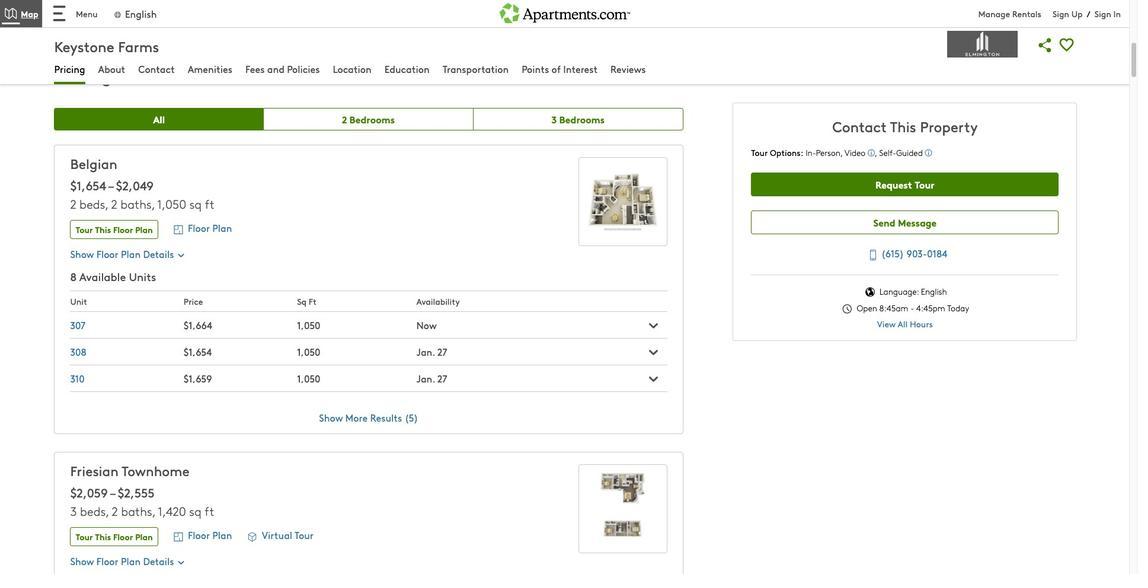 Task type: vqa. For each thing, say whether or not it's contained in the screenshot.


Task type: describe. For each thing, give the bounding box(es) containing it.
jan. 27 for $1,659
[[417, 372, 448, 385]]

send message button
[[752, 211, 1060, 234]]

education
[[385, 62, 430, 75]]

pricing button
[[54, 62, 85, 78]]

beds inside belgian $1,654 – $2,049 2 beds , 2 baths , 1,050 sq ft
[[80, 195, 105, 211]]

manage rentals link
[[979, 7, 1053, 19]]

baths inside belgian $1,654 – $2,049 2 beds , 2 baths , 1,050 sq ft
[[121, 195, 152, 211]]

tour up 8
[[76, 224, 93, 235]]

bedrooms for 3 bedrooms
[[560, 112, 605, 125]]

available
[[79, 269, 126, 284]]

units
[[129, 269, 156, 284]]

all inside all button
[[153, 112, 165, 125]]

4:45pm
[[917, 302, 946, 314]]

up
[[1072, 7, 1083, 19]]

show for $1,654
[[70, 247, 94, 260]]

options:
[[770, 146, 804, 158]]

amenities
[[188, 62, 232, 75]]

sq ft
[[297, 295, 317, 307]]

app
[[87, 10, 104, 23]]

tour this floor plan button for $1,654
[[70, 220, 158, 239]]

jan. for $1,654
[[417, 345, 435, 358]]

send
[[874, 215, 896, 229]]

townhome
[[122, 461, 190, 480]]

menu button
[[43, 0, 107, 27]]

2 down belgian
[[70, 195, 76, 211]]

farms
[[118, 36, 159, 55]]

– inside the friesian townhome $2,059 – $2,555 3 beds , 2 baths , 1,420 sq ft
[[110, 484, 115, 501]]

virtual
[[262, 529, 292, 542]]

fees and policies button
[[246, 62, 320, 78]]

0 vertical spatial english
[[125, 7, 157, 20]]

virtual tour
[[262, 529, 314, 542]]

unit
[[70, 295, 87, 307]]

1 horizontal spatial all
[[898, 318, 908, 330]]

friesian townhome $2,059 – $2,555 3 beds , 2 baths , 1,420 sq ft
[[70, 461, 214, 519]]

points
[[522, 62, 549, 75]]

person,
[[816, 147, 843, 158]]

(5)
[[405, 411, 419, 424]]

self-guided
[[880, 147, 926, 158]]

1,420
[[158, 503, 186, 519]]

0184
[[928, 247, 948, 260]]

tour this floor plan button for townhome
[[70, 527, 158, 546]]

(615)
[[882, 247, 905, 260]]

results
[[370, 411, 402, 424]]

(615) 903-0184
[[882, 247, 948, 260]]

1 horizontal spatial english
[[922, 286, 948, 297]]

, left self-
[[875, 147, 878, 158]]

today
[[948, 302, 970, 314]]

rentals
[[1013, 7, 1042, 19]]

in-
[[806, 147, 816, 158]]

interest
[[564, 62, 598, 75]]

2 bedrooms
[[342, 112, 395, 125]]

$2,555
[[118, 484, 155, 501]]

ft inside belgian $1,654 – $2,049 2 beds , 2 baths , 1,050 sq ft
[[205, 195, 215, 211]]

tour down the $2,059
[[76, 531, 93, 543]]

fees and policies
[[246, 62, 320, 75]]

floor plan button for belgian
[[171, 220, 232, 239]]

, down the $2,059
[[106, 503, 109, 519]]

tour options: in-person,
[[752, 146, 845, 158]]

2 down $2,049 on the left top of the page
[[111, 195, 117, 211]]

details for $1,654
[[143, 247, 174, 260]]

manage rentals sign up / sign in
[[979, 7, 1122, 20]]

308
[[70, 345, 86, 358]]

reviews
[[611, 62, 646, 75]]

and inside button
[[267, 62, 285, 75]]

availability
[[417, 295, 460, 307]]

27 for $1,659
[[438, 372, 448, 385]]

open 8:45am - 4:45pm today
[[855, 302, 970, 314]]

contact for contact button
[[138, 62, 175, 75]]

units!
[[374, 10, 397, 23]]

$1,659
[[184, 372, 212, 385]]

308 button
[[70, 345, 86, 358]]

open
[[857, 302, 878, 314]]

307 button
[[70, 318, 86, 331]]

$1,664
[[184, 318, 212, 331]]

details for townhome
[[143, 555, 174, 568]]

off
[[223, 10, 235, 23]]

&
[[116, 62, 128, 86]]

0 vertical spatial this
[[891, 116, 917, 136]]

map link
[[0, 0, 43, 27]]

fee
[[156, 10, 171, 23]]

ft inside the friesian townhome $2,059 – $2,555 3 beds , 2 baths , 1,420 sq ft
[[205, 503, 214, 519]]

tour inside request tour button
[[915, 177, 935, 191]]

-
[[911, 302, 915, 314]]

2 bedrooms button
[[264, 108, 474, 130]]

307
[[70, 318, 86, 331]]

27 for $1,654
[[438, 345, 448, 358]]

this for friesian
[[95, 531, 111, 543]]

language:
[[880, 286, 919, 297]]

english link
[[113, 7, 157, 20]]

more information image for video
[[868, 149, 875, 157]]

bedrooms for 2 bedrooms
[[350, 112, 395, 125]]

share listing image
[[1035, 34, 1057, 56]]

beds inside the friesian townhome $2,059 – $2,555 3 beds , 2 baths , 1,420 sq ft
[[80, 503, 106, 519]]

on
[[333, 10, 344, 23]]

location button
[[333, 62, 372, 78]]

3 bedrooms button
[[474, 108, 684, 130]]

contact button
[[138, 62, 175, 78]]

reviews button
[[611, 62, 646, 78]]

$1,654 inside belgian $1,654 – $2,049 2 beds , 2 baths , 1,050 sq ft
[[70, 176, 106, 194]]

jan. 27 for $1,654
[[417, 345, 448, 358]]

your
[[237, 10, 256, 23]]

sign in link
[[1095, 7, 1122, 19]]

sign up link
[[1053, 7, 1083, 19]]

rent
[[313, 10, 330, 23]]



Task type: locate. For each thing, give the bounding box(es) containing it.
1 vertical spatial jan. 27
[[417, 372, 448, 385]]

tour this floor plan for townhome
[[76, 531, 153, 543]]

more information image right guided
[[926, 149, 933, 157]]

903-
[[907, 247, 928, 260]]

tour this floor plan down $2,555
[[76, 531, 153, 543]]

jan.
[[417, 345, 435, 358], [417, 372, 435, 385]]

tour this floor plan for $1,654
[[76, 224, 153, 235]]

policies
[[287, 62, 320, 75]]

show more results (5) button
[[316, 411, 422, 424]]

1 vertical spatial –
[[110, 484, 115, 501]]

1,050
[[157, 195, 186, 211], [297, 318, 321, 331], [297, 345, 321, 358], [297, 372, 321, 385]]

2 tour this floor plan button from the top
[[70, 527, 158, 546]]

0 vertical spatial all
[[153, 112, 165, 125]]

1,050 inside belgian $1,654 – $2,049 2 beds , 2 baths , 1,050 sq ft
[[157, 195, 186, 211]]

bedrooms down "interest"
[[560, 112, 605, 125]]

3 inside the friesian townhome $2,059 – $2,555 3 beds , 2 baths , 1,420 sq ft
[[70, 503, 77, 519]]

3
[[552, 112, 557, 125], [70, 503, 77, 519]]

sign left up
[[1053, 7, 1070, 19]]

plan
[[212, 221, 232, 234], [135, 224, 153, 235], [121, 247, 141, 260], [212, 529, 232, 542], [135, 531, 153, 543], [121, 555, 141, 568]]

self-
[[880, 147, 897, 158]]

tour this floor plan button up 8 available units
[[70, 220, 158, 239]]

request tour
[[876, 177, 935, 191]]

0 vertical spatial –
[[108, 176, 113, 194]]

0 vertical spatial beds
[[80, 195, 105, 211]]

2 inside button
[[342, 112, 347, 125]]

and right 'app'
[[107, 10, 123, 23]]

$2,059
[[70, 484, 108, 501]]

1 more information image from the left
[[868, 149, 875, 157]]

, left "1,420"
[[152, 503, 155, 519]]

0 vertical spatial 3
[[552, 112, 557, 125]]

0 vertical spatial 27
[[438, 345, 448, 358]]

1 ft from the top
[[205, 195, 215, 211]]

1,050 for $1,659
[[297, 372, 321, 385]]

english up farms
[[125, 7, 157, 20]]

1 vertical spatial tour this floor plan button
[[70, 527, 158, 546]]

1 vertical spatial show
[[319, 411, 343, 424]]

jan. for $1,659
[[417, 372, 435, 385]]

0 horizontal spatial english
[[125, 7, 157, 20]]

– left $2,049 on the left top of the page
[[108, 176, 113, 194]]

2 tour this floor plan from the top
[[76, 531, 153, 543]]

$1,654 down belgian
[[70, 176, 106, 194]]

2 more information image from the left
[[926, 149, 933, 157]]

1 vertical spatial tour this floor plan
[[76, 531, 153, 543]]

show
[[70, 247, 94, 260], [319, 411, 343, 424], [70, 555, 94, 568]]

contact this property
[[833, 116, 978, 136]]

1 horizontal spatial more information image
[[926, 149, 933, 157]]

transportation button
[[443, 62, 509, 78]]

1 horizontal spatial and
[[173, 10, 190, 23]]

1 vertical spatial show floor plan details button
[[70, 555, 186, 568]]

jan. down now
[[417, 345, 435, 358]]

manage
[[979, 7, 1011, 19]]

belgian
[[70, 154, 117, 172]]

0 vertical spatial jan.
[[417, 345, 435, 358]]

2 down $2,555
[[112, 503, 118, 519]]

0 vertical spatial show floor plan details button
[[70, 247, 186, 260]]

transportation
[[443, 62, 509, 75]]

apartments.com logo image
[[500, 0, 630, 23]]

2 bedrooms from the left
[[560, 112, 605, 125]]

1 jan. from the top
[[417, 345, 435, 358]]

view
[[878, 318, 896, 330]]

this up the self-guided
[[891, 116, 917, 136]]

tour this floor plan up 8 available units
[[76, 224, 153, 235]]

view all hours
[[878, 318, 934, 330]]

2 details from the top
[[143, 555, 174, 568]]

310
[[70, 372, 85, 385]]

0 horizontal spatial 3
[[70, 503, 77, 519]]

send message
[[874, 215, 937, 229]]

english up 4:45pm
[[922, 286, 948, 297]]

0 horizontal spatial bedrooms
[[350, 112, 395, 125]]

$1,654 up $1,659
[[184, 345, 212, 358]]

all button
[[54, 108, 264, 130]]

0 vertical spatial floor plan button
[[171, 220, 232, 239]]

tour
[[752, 146, 768, 158], [915, 177, 935, 191], [76, 224, 93, 235], [295, 529, 314, 542], [76, 531, 93, 543]]

jan. 27 up (5)
[[417, 372, 448, 385]]

property management company logo image
[[948, 31, 1019, 58]]

1 pricing from the top
[[54, 62, 112, 86]]

map
[[21, 7, 38, 19]]

baths down $2,555
[[121, 503, 152, 519]]

friesian
[[70, 461, 119, 480]]

fees
[[246, 62, 265, 75]]

show more results (5)
[[319, 411, 419, 424]]

1 vertical spatial this
[[95, 224, 111, 235]]

2 27 from the top
[[438, 372, 448, 385]]

1 tour this floor plan from the top
[[76, 224, 153, 235]]

1 bedrooms from the left
[[350, 112, 395, 125]]

request
[[876, 177, 913, 191]]

request tour button
[[752, 173, 1060, 196]]

tour this floor plan button down $2,555
[[70, 527, 158, 546]]

all down contact button
[[153, 112, 165, 125]]

0 vertical spatial contact
[[138, 62, 175, 75]]

floor plan
[[188, 221, 232, 234], [188, 529, 232, 542]]

admin
[[126, 10, 154, 23]]

baths
[[121, 195, 152, 211], [121, 503, 152, 519]]

1 vertical spatial ft
[[205, 503, 214, 519]]

show for townhome
[[70, 555, 94, 568]]

pricing for pricing "button"
[[54, 62, 85, 75]]

0 horizontal spatial all
[[153, 112, 165, 125]]

sign left in at the top of page
[[1095, 7, 1112, 19]]

$99
[[69, 10, 85, 23]]

2 horizontal spatial and
[[267, 62, 285, 75]]

0 vertical spatial $1,654
[[70, 176, 106, 194]]

– inside belgian $1,654 – $2,049 2 beds , 2 baths , 1,050 sq ft
[[108, 176, 113, 194]]

menu
[[76, 8, 98, 20]]

baths down $2,049 on the left top of the page
[[121, 195, 152, 211]]

more information image for self-guided
[[926, 149, 933, 157]]

more information image left self-
[[868, 149, 875, 157]]

1,050 for $1,654
[[297, 345, 321, 358]]

0 vertical spatial show floor plan details
[[70, 247, 174, 260]]

sq inside the friesian townhome $2,059 – $2,555 3 beds , 2 baths , 1,420 sq ft
[[189, 503, 202, 519]]

1 horizontal spatial contact
[[833, 116, 887, 136]]

1 details from the top
[[143, 247, 174, 260]]

details up units at the left of the page
[[143, 247, 174, 260]]

/
[[1087, 8, 1091, 20]]

this up available on the top
[[95, 224, 111, 235]]

pricing for pricing & floor plans
[[54, 62, 112, 86]]

floor plan for friesian townhome
[[188, 529, 232, 542]]

1 vertical spatial english
[[922, 286, 948, 297]]

more information image
[[868, 149, 875, 157], [926, 149, 933, 157]]

details down "1,420"
[[143, 555, 174, 568]]

1 vertical spatial contact
[[833, 116, 887, 136]]

, down $2,049 on the left top of the page
[[152, 195, 155, 211]]

8
[[70, 269, 77, 284]]

2 sq from the top
[[189, 503, 202, 519]]

show floor plan details button for townhome
[[70, 555, 186, 568]]

jan. up (5)
[[417, 372, 435, 385]]

$2,049
[[116, 176, 154, 194]]

location
[[333, 62, 372, 75]]

2 show floor plan details from the top
[[70, 555, 174, 568]]

$1,654
[[70, 176, 106, 194], [184, 345, 212, 358]]

0 horizontal spatial more information image
[[868, 149, 875, 157]]

language: english
[[878, 286, 948, 297]]

2 pricing from the top
[[54, 62, 85, 75]]

now
[[417, 318, 437, 331]]

virtual tour button
[[245, 527, 314, 547]]

,
[[875, 147, 878, 158], [105, 195, 108, 211], [152, 195, 155, 211], [106, 503, 109, 519], [152, 503, 155, 519]]

1 jan. 27 from the top
[[417, 345, 448, 358]]

1 vertical spatial details
[[143, 555, 174, 568]]

2 inside the friesian townhome $2,059 – $2,555 3 beds , 2 baths , 1,420 sq ft
[[112, 503, 118, 519]]

3 down points of interest button
[[552, 112, 557, 125]]

beds
[[80, 195, 105, 211], [80, 503, 106, 519]]

beds down the $2,059
[[80, 503, 106, 519]]

0 vertical spatial show
[[70, 247, 94, 260]]

plans
[[178, 62, 223, 86]]

2 sign from the left
[[1095, 7, 1112, 19]]

sq
[[297, 295, 307, 307]]

1 vertical spatial floor plan button
[[171, 527, 232, 547]]

this down the $2,059
[[95, 531, 111, 543]]

all right view
[[898, 318, 908, 330]]

months
[[278, 10, 311, 23]]

beds down belgian
[[80, 195, 105, 211]]

jan. 27
[[417, 345, 448, 358], [417, 372, 448, 385]]

(615) 903-0184 link
[[863, 245, 948, 263]]

0 vertical spatial tour this floor plan button
[[70, 220, 158, 239]]

points of interest
[[522, 62, 598, 75]]

2 vertical spatial show
[[70, 555, 94, 568]]

1 vertical spatial $1,654
[[184, 345, 212, 358]]

about button
[[98, 62, 125, 78]]

3 inside button
[[552, 112, 557, 125]]

2 vertical spatial this
[[95, 531, 111, 543]]

1 floor plan button from the top
[[171, 220, 232, 239]]

pricing & floor plans
[[54, 62, 223, 86]]

show floor plan details for $1,654
[[70, 247, 174, 260]]

0 vertical spatial sq
[[190, 195, 202, 211]]

show floor plan details for townhome
[[70, 555, 174, 568]]

floor plan for belgian
[[188, 221, 232, 234]]

floor plan button
[[171, 220, 232, 239], [171, 527, 232, 547]]

contact for contact this property
[[833, 116, 887, 136]]

2 floor plan from the top
[[188, 529, 232, 542]]

1 horizontal spatial sign
[[1095, 7, 1112, 19]]

and right fees
[[267, 62, 285, 75]]

– right the $2,059
[[110, 484, 115, 501]]

ft
[[309, 295, 317, 307]]

1 floor plan from the top
[[188, 221, 232, 234]]

0 vertical spatial ft
[[205, 195, 215, 211]]

1 27 from the top
[[438, 345, 448, 358]]

0 vertical spatial floor plan
[[188, 221, 232, 234]]

tour left options:
[[752, 146, 768, 158]]

1 sign from the left
[[1053, 7, 1070, 19]]

0 horizontal spatial contact
[[138, 62, 175, 75]]

1 show floor plan details button from the top
[[70, 247, 186, 260]]

2 ft from the top
[[205, 503, 214, 519]]

1 horizontal spatial bedrooms
[[560, 112, 605, 125]]

first
[[259, 10, 275, 23]]

guided
[[897, 147, 923, 158]]

3 down the $2,059
[[70, 503, 77, 519]]

1 vertical spatial all
[[898, 318, 908, 330]]

of
[[552, 62, 561, 75]]

education button
[[385, 62, 430, 78]]

price
[[184, 295, 203, 307]]

1,050 for $1,664
[[297, 318, 321, 331]]

1 horizontal spatial 3
[[552, 112, 557, 125]]

contact up video
[[833, 116, 887, 136]]

0 vertical spatial jan. 27
[[417, 345, 448, 358]]

contact
[[138, 62, 175, 75], [833, 116, 887, 136]]

2 jan. 27 from the top
[[417, 372, 448, 385]]

1 vertical spatial show floor plan details
[[70, 555, 174, 568]]

1 vertical spatial baths
[[121, 503, 152, 519]]

show floor plan details button
[[70, 247, 186, 260], [70, 555, 186, 568]]

select
[[346, 10, 371, 23]]

2 jan. from the top
[[417, 372, 435, 385]]

8:45am
[[880, 302, 909, 314]]

2
[[342, 112, 347, 125], [70, 195, 76, 211], [111, 195, 117, 211], [112, 503, 118, 519]]

1 vertical spatial floor plan
[[188, 529, 232, 542]]

and right fee
[[173, 10, 190, 23]]

1 tour this floor plan button from the top
[[70, 220, 158, 239]]

2 floor plan button from the top
[[171, 527, 232, 547]]

this for belgian
[[95, 224, 111, 235]]

1 vertical spatial 27
[[438, 372, 448, 385]]

2 down location button
[[342, 112, 347, 125]]

floor
[[132, 62, 173, 86], [188, 221, 210, 234], [113, 224, 133, 235], [97, 247, 118, 260], [188, 529, 210, 542], [113, 531, 133, 543], [97, 555, 118, 568]]

27
[[438, 345, 448, 358], [438, 372, 448, 385]]

, down belgian
[[105, 195, 108, 211]]

sq inside belgian $1,654 – $2,049 2 beds , 2 baths , 1,050 sq ft
[[190, 195, 202, 211]]

0 vertical spatial tour this floor plan
[[76, 224, 153, 235]]

keystone farms
[[54, 36, 159, 55]]

1 sq from the top
[[190, 195, 202, 211]]

contact down farms
[[138, 62, 175, 75]]

1 show floor plan details from the top
[[70, 247, 174, 260]]

1 horizontal spatial $1,654
[[184, 345, 212, 358]]

0 vertical spatial details
[[143, 247, 174, 260]]

hours
[[910, 318, 934, 330]]

3 bedrooms
[[552, 112, 605, 125]]

jan. 27 down now
[[417, 345, 448, 358]]

tour right the virtual on the bottom left of page
[[295, 529, 314, 542]]

0 horizontal spatial $1,654
[[70, 176, 106, 194]]

1 vertical spatial jan.
[[417, 372, 435, 385]]

amenities button
[[188, 62, 232, 78]]

0 horizontal spatial sign
[[1053, 7, 1070, 19]]

1 vertical spatial 3
[[70, 503, 77, 519]]

floor plan button for friesian townhome
[[171, 527, 232, 547]]

1 vertical spatial beds
[[80, 503, 106, 519]]

ft
[[205, 195, 215, 211], [205, 503, 214, 519]]

tour inside 'virtual tour' button
[[295, 529, 314, 542]]

show floor plan details button for $1,654
[[70, 247, 186, 260]]

about
[[98, 62, 125, 75]]

1 vertical spatial sq
[[189, 503, 202, 519]]

tour right the request
[[915, 177, 935, 191]]

baths inside the friesian townhome $2,059 – $2,555 3 beds , 2 baths , 1,420 sq ft
[[121, 503, 152, 519]]

0 horizontal spatial and
[[107, 10, 123, 23]]

belgian $1,654 – $2,049 2 beds , 2 baths , 1,050 sq ft
[[70, 154, 215, 211]]

bedrooms down location button
[[350, 112, 395, 125]]

0 vertical spatial baths
[[121, 195, 152, 211]]

2 show floor plan details button from the top
[[70, 555, 186, 568]]



